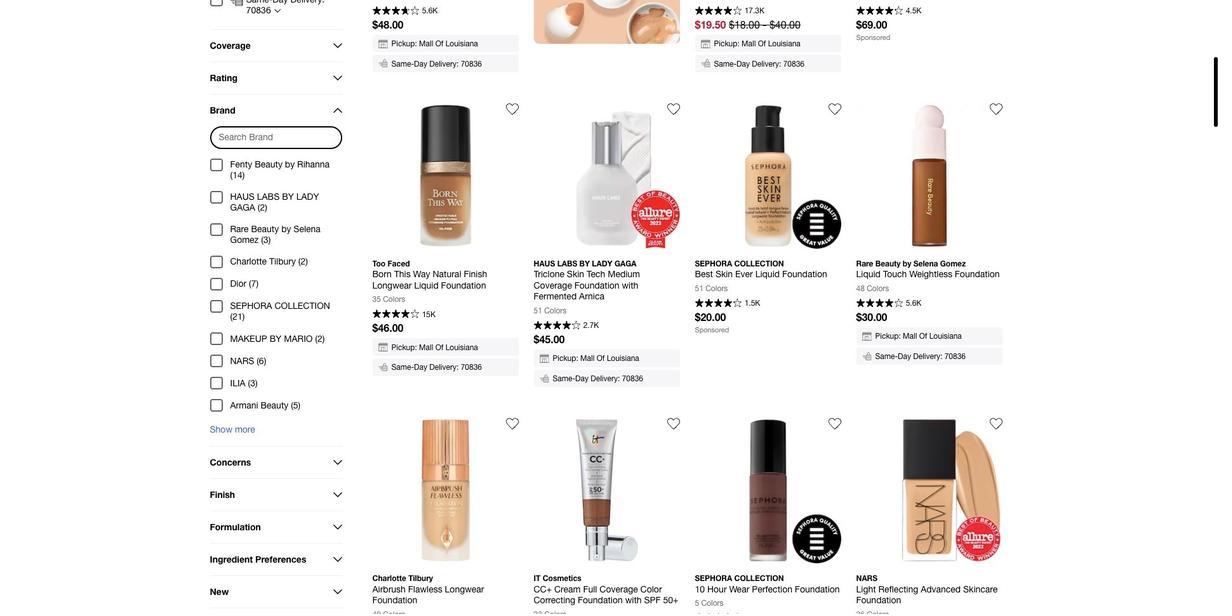 Task type: locate. For each thing, give the bounding box(es) containing it.
sign in to love sephora collection - best skin ever liquid foundation image
[[828, 103, 841, 116]]

0 vertical spatial 5.6k reviews element
[[422, 7, 438, 15]]

4 stars element for 1.5k reviews element
[[695, 299, 742, 309]]

charlotte tilbury - airbrush flawless longwear foundation image
[[372, 418, 518, 564]]

sephora collection - best skin ever liquid foundation image
[[695, 103, 841, 249]]

4.5k reviews element
[[906, 7, 922, 15]]

4 stars element for 4.5k reviews element at the top right of the page
[[856, 6, 903, 16]]

1 horizontal spatial 5.6k reviews element
[[906, 300, 922, 307]]

4 stars element
[[695, 6, 742, 16], [856, 6, 903, 16], [695, 299, 742, 309], [856, 299, 903, 309], [372, 310, 419, 320], [534, 321, 581, 331], [695, 614, 742, 615]]

sign in to love haus labs by lady gaga - triclone skin tech medium coverage foundation with fermented arnica image
[[667, 103, 680, 116]]

1 vertical spatial 5.6k reviews element
[[906, 300, 922, 307]]

17.3k reviews element
[[745, 7, 765, 15]]

sign in to love it cosmetics - cc+ cream full coverage color correcting foundation with spf 50+ image
[[667, 418, 680, 431]]

sign in to love too faced - born this way natural finish longwear liquid foundation image
[[506, 103, 518, 116]]

5.6k reviews element
[[422, 7, 438, 15], [906, 300, 922, 307]]

sign in to love sephora collection - 10 hour wear perfection foundation image
[[828, 418, 841, 431]]

rare beauty by selena gomez - liquid touch weightless foundation image
[[856, 103, 1002, 249]]

4 stars element for 15k reviews element
[[372, 310, 419, 320]]

nars - light reflecting advanced skincare foundation image
[[856, 418, 1002, 564]]

sign in to love rare beauty by selena gomez - liquid touch weightless foundation image
[[990, 103, 1002, 116]]

it cosmetics - cc+ cream full coverage color correcting foundation with spf 50+ image
[[534, 418, 680, 564]]



Task type: describe. For each thing, give the bounding box(es) containing it.
foundation finder | take the quiz > image
[[534, 0, 680, 44]]

4 stars element for 17.3k reviews element
[[695, 6, 742, 16]]

haus labs by lady gaga - triclone skin tech medium coverage foundation with fermented arnica image
[[534, 103, 680, 249]]

sephora collection - 10 hour wear perfection foundation image
[[695, 418, 841, 564]]

1.5k reviews element
[[745, 300, 760, 307]]

sign in to love charlotte tilbury - airbrush flawless longwear foundation image
[[506, 418, 518, 431]]

Search Brand search field
[[211, 127, 341, 148]]

2.7k reviews element
[[583, 322, 599, 330]]

4 stars element for 5.6k reviews element to the right
[[856, 299, 903, 309]]

sign in to love nars - light reflecting advanced skincare foundation image
[[990, 418, 1002, 431]]

too faced - born this way natural finish longwear liquid foundation image
[[372, 103, 518, 249]]

4 stars element for "2.7k reviews" element
[[534, 321, 581, 331]]

15k reviews element
[[422, 311, 436, 319]]

3.5 stars element
[[372, 6, 419, 16]]

0 horizontal spatial 5.6k reviews element
[[422, 7, 438, 15]]



Task type: vqa. For each thing, say whether or not it's contained in the screenshot.
Summer Fridays - Dream Lip Oil for Moisturizing Sheer Coverage image
no



